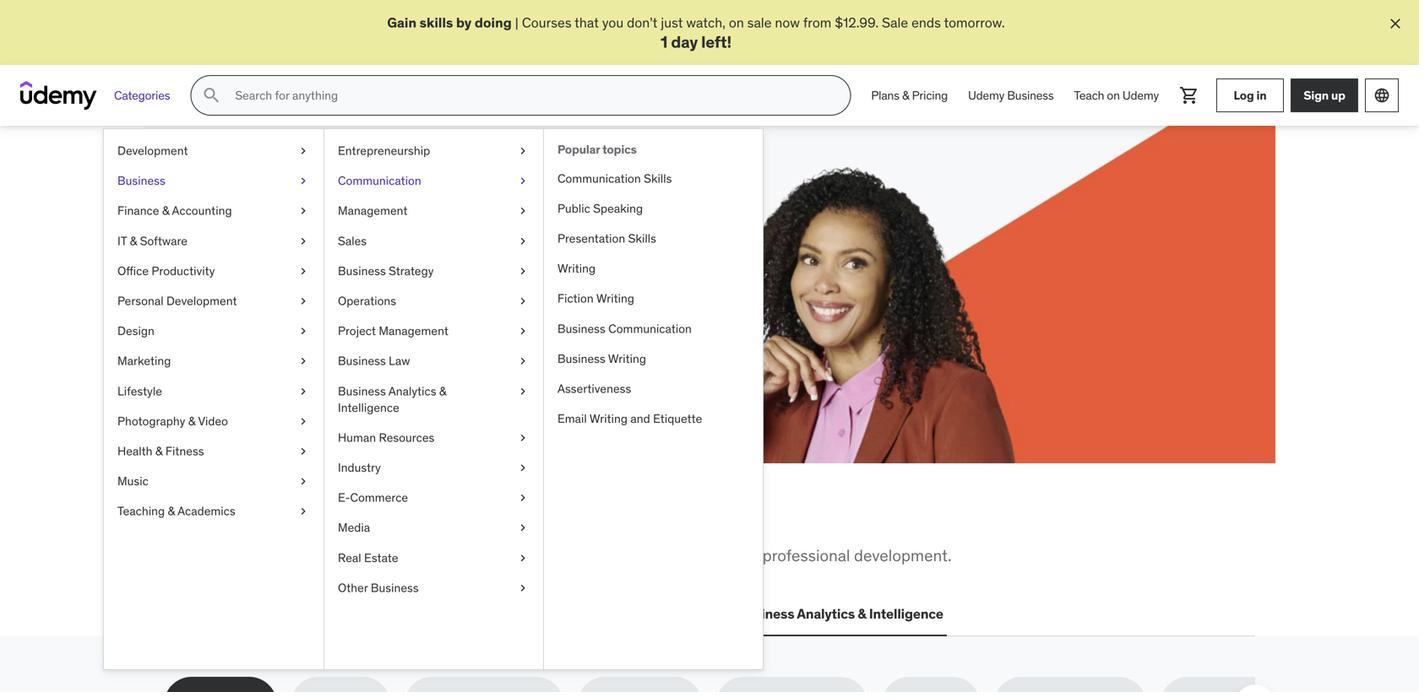 Task type: locate. For each thing, give the bounding box(es) containing it.
& left the video
[[188, 414, 195, 429]]

left!
[[701, 32, 732, 52]]

xsmall image for personal development
[[297, 293, 310, 310]]

it certifications button
[[300, 595, 407, 635]]

$12.99. inside learn, practice, succeed (and save) courses for every skill in your learning journey, starting at $12.99. sale ends tomorrow.
[[240, 294, 284, 311]]

critical
[[205, 546, 253, 566]]

&
[[902, 88, 910, 103], [162, 204, 169, 219], [130, 234, 137, 249], [439, 384, 447, 399], [188, 414, 195, 429], [155, 444, 163, 459], [168, 504, 175, 519], [858, 606, 867, 623]]

log
[[1234, 88, 1254, 103]]

it up office
[[117, 234, 127, 249]]

project
[[338, 324, 376, 339]]

business up operations
[[338, 264, 386, 279]]

xsmall image for media
[[516, 520, 530, 537]]

sign up link
[[1291, 79, 1359, 113]]

at
[[225, 294, 237, 311]]

xsmall image for business strategy
[[516, 263, 530, 280]]

1 horizontal spatial ends
[[912, 14, 941, 31]]

business down fiction
[[558, 321, 606, 337]]

xsmall image inside e-commerce link
[[516, 490, 530, 507]]

1 vertical spatial you
[[333, 504, 382, 539]]

sign
[[1304, 88, 1329, 103]]

0 vertical spatial skills
[[420, 14, 453, 31]]

& right finance
[[162, 204, 169, 219]]

operations link
[[324, 287, 543, 317]]

0 horizontal spatial on
[[729, 14, 744, 31]]

Search for anything text field
[[232, 81, 830, 110]]

0 vertical spatial courses
[[522, 14, 572, 31]]

1 vertical spatial development
[[166, 294, 237, 309]]

skills
[[420, 14, 453, 31], [256, 504, 329, 539], [334, 546, 370, 566]]

xsmall image for development
[[297, 143, 310, 160]]

on left sale
[[729, 14, 744, 31]]

2 vertical spatial in
[[456, 504, 482, 539]]

1 horizontal spatial $12.99.
[[835, 14, 879, 31]]

project management link
[[324, 317, 543, 347]]

xsmall image inside personal development link
[[297, 293, 310, 310]]

popular
[[558, 142, 600, 157]]

1 horizontal spatial courses
[[522, 14, 572, 31]]

law
[[389, 354, 410, 369]]

courses up the at
[[225, 275, 274, 293]]

1 vertical spatial skills
[[256, 504, 329, 539]]

udemy image
[[20, 81, 97, 110]]

intelligence up human
[[338, 401, 399, 416]]

lifestyle
[[117, 384, 162, 399]]

writing up fiction
[[558, 261, 596, 277]]

health & fitness
[[117, 444, 204, 459]]

xsmall image for design
[[297, 323, 310, 340]]

tomorrow.
[[944, 14, 1005, 31], [349, 294, 410, 311]]

professional
[[763, 546, 850, 566]]

analytics down professional at the right of page
[[797, 606, 855, 623]]

industry
[[338, 461, 381, 476]]

xsmall image for operations
[[516, 293, 530, 310]]

communication inside 'link'
[[558, 171, 641, 186]]

business down estate
[[371, 581, 419, 596]]

udemy right pricing
[[968, 88, 1005, 103]]

marketing
[[117, 354, 171, 369]]

0 horizontal spatial tomorrow.
[[349, 294, 410, 311]]

assertiveness link
[[544, 374, 763, 405]]

business analytics & intelligence link
[[324, 377, 543, 423]]

skills up 'public speaking' link
[[644, 171, 672, 186]]

writing left the and
[[590, 412, 628, 427]]

management up sales
[[338, 204, 408, 219]]

xsmall image for office productivity
[[297, 263, 310, 280]]

xsmall image inside real estate link
[[516, 550, 530, 567]]

1 horizontal spatial business analytics & intelligence
[[737, 606, 944, 623]]

sale up plans
[[882, 14, 909, 31]]

development down office productivity link
[[166, 294, 237, 309]]

0 horizontal spatial it
[[117, 234, 127, 249]]

xsmall image inside 'other business' "link"
[[516, 581, 530, 597]]

0 horizontal spatial skills
[[256, 504, 329, 539]]

1 vertical spatial $12.99.
[[240, 294, 284, 311]]

assertiveness
[[558, 382, 631, 397]]

ends up pricing
[[912, 14, 941, 31]]

0 horizontal spatial ends
[[317, 294, 346, 311]]

on right teach
[[1107, 88, 1120, 103]]

teach on udemy link
[[1064, 75, 1169, 116]]

e-
[[338, 491, 350, 506]]

in inside learn, practice, succeed (and save) courses for every skill in your learning journey, starting at $12.99. sale ends tomorrow.
[[360, 275, 371, 293]]

& right plans
[[902, 88, 910, 103]]

0 vertical spatial tomorrow.
[[944, 14, 1005, 31]]

& for academics
[[168, 504, 175, 519]]

intelligence for business analytics & intelligence link
[[338, 401, 399, 416]]

to
[[374, 546, 389, 566]]

now
[[775, 14, 800, 31]]

tomorrow. down your
[[349, 294, 410, 311]]

0 horizontal spatial intelligence
[[338, 401, 399, 416]]

xsmall image for real estate
[[516, 550, 530, 567]]

in right log
[[1257, 88, 1267, 103]]

0 vertical spatial skills
[[644, 171, 672, 186]]

0 horizontal spatial analytics
[[389, 384, 436, 399]]

you up real
[[333, 504, 382, 539]]

fiction writing link
[[544, 284, 763, 314]]

skills inside gain skills by doing | courses that you don't just watch, on sale now from $12.99. sale ends tomorrow. 1 day left!
[[420, 14, 453, 31]]

udemy left shopping cart with 0 items image
[[1123, 88, 1159, 103]]

business down "rounded"
[[737, 606, 795, 623]]

other business
[[338, 581, 419, 596]]

xsmall image
[[516, 143, 530, 160], [297, 173, 310, 190], [516, 203, 530, 220], [516, 233, 530, 250], [516, 263, 530, 280], [297, 293, 310, 310], [516, 293, 530, 310], [516, 353, 530, 370], [516, 384, 530, 400], [297, 444, 310, 460], [516, 490, 530, 507], [297, 504, 310, 520], [516, 550, 530, 567], [516, 581, 530, 597]]

courses for doing
[[522, 14, 572, 31]]

it left certifications
[[303, 606, 315, 623]]

communication down entrepreneurship
[[338, 173, 421, 189]]

xsmall image inside business analytics & intelligence link
[[516, 384, 530, 400]]

0 vertical spatial analytics
[[389, 384, 436, 399]]

xsmall image inside marketing link
[[297, 353, 310, 370]]

0 vertical spatial intelligence
[[338, 401, 399, 416]]

1 vertical spatial business analytics & intelligence
[[737, 606, 944, 623]]

1 vertical spatial courses
[[225, 275, 274, 293]]

pricing
[[912, 88, 948, 103]]

resources
[[379, 431, 435, 446]]

teach
[[1074, 88, 1105, 103]]

1 horizontal spatial it
[[303, 606, 315, 623]]

1 vertical spatial intelligence
[[869, 606, 944, 623]]

business analytics & intelligence inside button
[[737, 606, 944, 623]]

real estate link
[[324, 544, 543, 574]]

plans & pricing link
[[861, 75, 958, 116]]

software
[[140, 234, 188, 249]]

development
[[117, 143, 188, 159], [166, 294, 237, 309]]

business for business analytics & intelligence link
[[338, 384, 386, 399]]

tomorrow. for |
[[944, 14, 1005, 31]]

0 horizontal spatial sale
[[287, 294, 313, 311]]

1 horizontal spatial sale
[[882, 14, 909, 31]]

xsmall image for business law
[[516, 353, 530, 370]]

xsmall image for business analytics & intelligence
[[516, 384, 530, 400]]

xsmall image inside design "link"
[[297, 323, 310, 340]]

xsmall image inside office productivity link
[[297, 263, 310, 280]]

sale inside gain skills by doing | courses that you don't just watch, on sale now from $12.99. sale ends tomorrow. 1 day left!
[[882, 14, 909, 31]]

health & fitness link
[[104, 437, 324, 467]]

0 horizontal spatial in
[[360, 275, 371, 293]]

communication down popular topics
[[558, 171, 641, 186]]

1 horizontal spatial intelligence
[[869, 606, 944, 623]]

on
[[729, 14, 744, 31], [1107, 88, 1120, 103]]

sale down 'every'
[[287, 294, 313, 311]]

skills for communication skills
[[644, 171, 672, 186]]

on inside gain skills by doing | courses that you don't just watch, on sale now from $12.99. sale ends tomorrow. 1 day left!
[[729, 14, 744, 31]]

skills down 'public speaking' link
[[628, 231, 656, 246]]

business up 'assertiveness'
[[558, 352, 606, 367]]

communication link
[[324, 166, 543, 196]]

intelligence down development. at the right
[[869, 606, 944, 623]]

sale inside learn, practice, succeed (and save) courses for every skill in your learning journey, starting at $12.99. sale ends tomorrow.
[[287, 294, 313, 311]]

in
[[1257, 88, 1267, 103], [360, 275, 371, 293], [456, 504, 482, 539]]

analytics for business analytics & intelligence button at right bottom
[[797, 606, 855, 623]]

business down project
[[338, 354, 386, 369]]

the
[[208, 504, 251, 539]]

your
[[374, 275, 400, 293]]

xsmall image inside 'photography & video' link
[[297, 414, 310, 430]]

marketing link
[[104, 347, 324, 377]]

it for it & software
[[117, 234, 127, 249]]

1 vertical spatial skills
[[628, 231, 656, 246]]

xsmall image inside lifestyle link
[[297, 384, 310, 400]]

business analytics & intelligence up "human resources"
[[338, 384, 447, 416]]

business for business writing link
[[558, 352, 606, 367]]

0 vertical spatial $12.99.
[[835, 14, 879, 31]]

1 vertical spatial sale
[[287, 294, 313, 311]]

0 vertical spatial on
[[729, 14, 744, 31]]

intelligence for business analytics & intelligence button at right bottom
[[869, 606, 944, 623]]

2 horizontal spatial skills
[[420, 14, 453, 31]]

xsmall image inside music link
[[297, 474, 310, 490]]

sale for save)
[[287, 294, 313, 311]]

0 vertical spatial sale
[[882, 14, 909, 31]]

etiquette
[[653, 412, 702, 427]]

0 horizontal spatial business analytics & intelligence
[[338, 384, 447, 416]]

0 horizontal spatial courses
[[225, 275, 274, 293]]

public speaking link
[[544, 194, 763, 224]]

courses inside gain skills by doing | courses that you don't just watch, on sale now from $12.99. sale ends tomorrow. 1 day left!
[[522, 14, 572, 31]]

xsmall image inside media link
[[516, 520, 530, 537]]

2 udemy from the left
[[1123, 88, 1159, 103]]

skills down 'media'
[[334, 546, 370, 566]]

tomorrow. for save)
[[349, 294, 410, 311]]

it inside button
[[303, 606, 315, 623]]

xsmall image for marketing
[[297, 353, 310, 370]]

$12.99. for save)
[[240, 294, 284, 311]]

submit search image
[[201, 86, 222, 106]]

1 vertical spatial in
[[360, 275, 371, 293]]

writing up business communication
[[596, 291, 635, 307]]

you right the that
[[602, 14, 624, 31]]

photography & video link
[[104, 407, 324, 437]]

analytics
[[389, 384, 436, 399], [797, 606, 855, 623]]

& down business law 'link' in the bottom of the page
[[439, 384, 447, 399]]

choose a language image
[[1374, 87, 1391, 104]]

business analytics & intelligence down professional at the right of page
[[737, 606, 944, 623]]

0 horizontal spatial you
[[333, 504, 382, 539]]

0 horizontal spatial udemy
[[968, 88, 1005, 103]]

xsmall image for sales
[[516, 233, 530, 250]]

xsmall image inside sales link
[[516, 233, 530, 250]]

sale for |
[[882, 14, 909, 31]]

and
[[631, 412, 650, 427]]

xsmall image inside entrepreneurship link
[[516, 143, 530, 160]]

media link
[[324, 514, 543, 544]]

xsmall image inside development link
[[297, 143, 310, 160]]

xsmall image for business
[[297, 173, 310, 190]]

certifications
[[318, 606, 403, 623]]

xsmall image inside project management link
[[516, 323, 530, 340]]

skills up workplace
[[256, 504, 329, 539]]

2 vertical spatial skills
[[334, 546, 370, 566]]

communication down fiction writing "link"
[[609, 321, 692, 337]]

management up law
[[379, 324, 449, 339]]

industry link
[[324, 454, 543, 484]]

xsmall image for other business
[[516, 581, 530, 597]]

1 vertical spatial on
[[1107, 88, 1120, 103]]

courses right |
[[522, 14, 572, 31]]

development down categories dropdown button
[[117, 143, 188, 159]]

data
[[514, 606, 544, 623]]

1 horizontal spatial on
[[1107, 88, 1120, 103]]

& right teaching
[[168, 504, 175, 519]]

1 horizontal spatial analytics
[[797, 606, 855, 623]]

xsmall image inside teaching & academics link
[[297, 504, 310, 520]]

all the skills you need in one place from critical workplace skills to technical topics, our catalog supports well-rounded professional development.
[[164, 504, 952, 566]]

xsmall image inside 'communication' link
[[516, 173, 530, 190]]

well-
[[664, 546, 699, 566]]

0 vertical spatial it
[[117, 234, 127, 249]]

it inside 'link'
[[117, 234, 127, 249]]

up
[[1332, 88, 1346, 103]]

0 vertical spatial ends
[[912, 14, 941, 31]]

business inside button
[[737, 606, 795, 623]]

1 vertical spatial ends
[[317, 294, 346, 311]]

it for it certifications
[[303, 606, 315, 623]]

development.
[[854, 546, 952, 566]]

udemy inside "link"
[[1123, 88, 1159, 103]]

courses inside learn, practice, succeed (and save) courses for every skill in your learning journey, starting at $12.99. sale ends tomorrow.
[[225, 275, 274, 293]]

in up topics,
[[456, 504, 482, 539]]

xsmall image inside operations link
[[516, 293, 530, 310]]

business for 'business strategy' link
[[338, 264, 386, 279]]

writing down business communication
[[608, 352, 646, 367]]

office
[[117, 264, 149, 279]]

tomorrow. inside gain skills by doing | courses that you don't just watch, on sale now from $12.99. sale ends tomorrow. 1 day left!
[[944, 14, 1005, 31]]

place
[[541, 504, 611, 539]]

business
[[1007, 88, 1054, 103], [117, 173, 165, 189], [338, 264, 386, 279], [558, 321, 606, 337], [558, 352, 606, 367], [338, 354, 386, 369], [338, 384, 386, 399], [371, 581, 419, 596], [737, 606, 795, 623]]

xsmall image for project management
[[516, 323, 530, 340]]

ends down skill
[[317, 294, 346, 311]]

$12.99. inside gain skills by doing | courses that you don't just watch, on sale now from $12.99. sale ends tomorrow. 1 day left!
[[835, 14, 879, 31]]

xsmall image inside management link
[[516, 203, 530, 220]]

in up operations
[[360, 275, 371, 293]]

1 horizontal spatial in
[[456, 504, 482, 539]]

& for pricing
[[902, 88, 910, 103]]

fiction writing
[[558, 291, 635, 307]]

$12.99. right from
[[835, 14, 879, 31]]

xsmall image inside it & software 'link'
[[297, 233, 310, 250]]

xsmall image for entrepreneurship
[[516, 143, 530, 160]]

|
[[515, 14, 519, 31]]

it certifications
[[303, 606, 403, 623]]

business inside business analytics & intelligence
[[338, 384, 386, 399]]

xsmall image inside human resources link
[[516, 430, 530, 447]]

$12.99. down for
[[240, 294, 284, 311]]

business analytics & intelligence
[[338, 384, 447, 416], [737, 606, 944, 623]]

estate
[[364, 551, 398, 566]]

1 horizontal spatial tomorrow.
[[944, 14, 1005, 31]]

courses
[[522, 14, 572, 31], [225, 275, 274, 293]]

business inside 'link'
[[338, 354, 386, 369]]

0 vertical spatial business analytics & intelligence
[[338, 384, 447, 416]]

skills inside 'link'
[[644, 171, 672, 186]]

business down business law
[[338, 384, 386, 399]]

xsmall image inside business law 'link'
[[516, 353, 530, 370]]

by
[[456, 14, 472, 31]]

ends inside gain skills by doing | courses that you don't just watch, on sale now from $12.99. sale ends tomorrow. 1 day left!
[[912, 14, 941, 31]]

1 vertical spatial analytics
[[797, 606, 855, 623]]

udemy business
[[968, 88, 1054, 103]]

skills left by
[[420, 14, 453, 31]]

xsmall image inside 'business strategy' link
[[516, 263, 530, 280]]

0 horizontal spatial $12.99.
[[240, 294, 284, 311]]

& down development. at the right
[[858, 606, 867, 623]]

intelligence inside button
[[869, 606, 944, 623]]

xsmall image for e-commerce
[[516, 490, 530, 507]]

0 vertical spatial you
[[602, 14, 624, 31]]

speaking
[[593, 201, 643, 216]]

communication for communication
[[338, 173, 421, 189]]

& up office
[[130, 234, 137, 249]]

& right health
[[155, 444, 163, 459]]

business for the business communication link
[[558, 321, 606, 337]]

xsmall image inside 'health & fitness' link
[[297, 444, 310, 460]]

teach on udemy
[[1074, 88, 1159, 103]]

xsmall image for it & software
[[297, 233, 310, 250]]

business for business law 'link' in the bottom of the page
[[338, 354, 386, 369]]

1 vertical spatial it
[[303, 606, 315, 623]]

close image
[[1387, 15, 1404, 32]]

business link
[[104, 166, 324, 196]]

xsmall image
[[297, 143, 310, 160], [516, 173, 530, 190], [297, 203, 310, 220], [297, 233, 310, 250], [297, 263, 310, 280], [297, 323, 310, 340], [516, 323, 530, 340], [297, 353, 310, 370], [297, 384, 310, 400], [297, 414, 310, 430], [516, 430, 530, 447], [516, 460, 530, 477], [297, 474, 310, 490], [516, 520, 530, 537]]

1 vertical spatial tomorrow.
[[349, 294, 410, 311]]

lifestyle link
[[104, 377, 324, 407]]

data science
[[514, 606, 597, 623]]

business communication link
[[544, 314, 763, 344]]

xsmall image inside finance & accounting "link"
[[297, 203, 310, 220]]

analytics down law
[[389, 384, 436, 399]]

business analytics & intelligence for business analytics & intelligence button at right bottom
[[737, 606, 944, 623]]

accounting
[[172, 204, 232, 219]]

1 horizontal spatial you
[[602, 14, 624, 31]]

ends inside learn, practice, succeed (and save) courses for every skill in your learning journey, starting at $12.99. sale ends tomorrow.
[[317, 294, 346, 311]]

tomorrow. up udemy business
[[944, 14, 1005, 31]]

& inside "link"
[[162, 204, 169, 219]]

1 horizontal spatial udemy
[[1123, 88, 1159, 103]]

1 vertical spatial management
[[379, 324, 449, 339]]

management
[[338, 204, 408, 219], [379, 324, 449, 339]]

every
[[298, 275, 330, 293]]

analytics inside business analytics & intelligence
[[389, 384, 436, 399]]

tomorrow. inside learn, practice, succeed (and save) courses for every skill in your learning journey, starting at $12.99. sale ends tomorrow.
[[349, 294, 410, 311]]

analytics inside button
[[797, 606, 855, 623]]

sales
[[338, 234, 367, 249]]

xsmall image inside business link
[[297, 173, 310, 190]]

xsmall image inside "industry" 'link'
[[516, 460, 530, 477]]

2 horizontal spatial in
[[1257, 88, 1267, 103]]



Task type: describe. For each thing, give the bounding box(es) containing it.
rounded
[[699, 546, 759, 566]]

sales link
[[324, 226, 543, 257]]

for
[[278, 275, 294, 293]]

you inside all the skills you need in one place from critical workplace skills to technical topics, our catalog supports well-rounded professional development.
[[333, 504, 382, 539]]

ends for |
[[912, 14, 941, 31]]

business up finance
[[117, 173, 165, 189]]

operations
[[338, 294, 396, 309]]

0 vertical spatial management
[[338, 204, 408, 219]]

skill
[[333, 275, 357, 293]]

real estate
[[338, 551, 398, 566]]

email
[[558, 412, 587, 427]]

xsmall image for teaching & academics
[[297, 504, 310, 520]]

business writing
[[558, 352, 646, 367]]

categories button
[[104, 75, 180, 116]]

teaching
[[117, 504, 165, 519]]

shopping cart with 0 items image
[[1180, 86, 1200, 106]]

commerce
[[350, 491, 408, 506]]

writing for fiction
[[596, 291, 635, 307]]

plans & pricing
[[871, 88, 948, 103]]

0 vertical spatial in
[[1257, 88, 1267, 103]]

$12.99. for |
[[835, 14, 879, 31]]

public
[[558, 201, 590, 216]]

& for video
[[188, 414, 195, 429]]

xsmall image for photography & video
[[297, 414, 310, 430]]

on inside "link"
[[1107, 88, 1120, 103]]

just
[[661, 14, 683, 31]]

log in
[[1234, 88, 1267, 103]]

academics
[[178, 504, 235, 519]]

& for accounting
[[162, 204, 169, 219]]

human resources
[[338, 431, 435, 446]]

don't
[[627, 14, 658, 31]]

& for software
[[130, 234, 137, 249]]

personal
[[117, 294, 164, 309]]

media
[[338, 521, 370, 536]]

skills for presentation skills
[[628, 231, 656, 246]]

human resources link
[[324, 423, 543, 454]]

writing for email
[[590, 412, 628, 427]]

music
[[117, 474, 149, 489]]

business writing link
[[544, 344, 763, 374]]

finance & accounting link
[[104, 196, 324, 226]]

business for business analytics & intelligence button at right bottom
[[737, 606, 795, 623]]

management link
[[324, 196, 543, 226]]

other business link
[[324, 574, 543, 604]]

xsmall image for finance & accounting
[[297, 203, 310, 220]]

you inside gain skills by doing | courses that you don't just watch, on sale now from $12.99. sale ends tomorrow. 1 day left!
[[602, 14, 624, 31]]

other
[[338, 581, 368, 596]]

fiction
[[558, 291, 594, 307]]

communication for communication skills
[[558, 171, 641, 186]]

productivity
[[152, 264, 215, 279]]

& inside button
[[858, 606, 867, 623]]

business law
[[338, 354, 410, 369]]

practice,
[[317, 200, 432, 235]]

0 vertical spatial development
[[117, 143, 188, 159]]

office productivity link
[[104, 257, 324, 287]]

in inside all the skills you need in one place from critical workplace skills to technical topics, our catalog supports well-rounded professional development.
[[456, 504, 482, 539]]

communication skills
[[558, 171, 672, 186]]

catalog
[[540, 546, 593, 566]]

entrepreneurship link
[[324, 136, 543, 166]]

xsmall image for human resources
[[516, 430, 530, 447]]

design link
[[104, 317, 324, 347]]

real
[[338, 551, 361, 566]]

topics,
[[461, 546, 509, 566]]

our
[[512, 546, 536, 566]]

ends for save)
[[317, 294, 346, 311]]

sale
[[748, 14, 772, 31]]

finance
[[117, 204, 159, 219]]

xsmall image for lifestyle
[[297, 384, 310, 400]]

learn, practice, succeed (and save) courses for every skill in your learning journey, starting at $12.99. sale ends tomorrow.
[[225, 200, 553, 311]]

analytics for business analytics & intelligence link
[[389, 384, 436, 399]]

that
[[575, 14, 599, 31]]

office productivity
[[117, 264, 215, 279]]

development link
[[104, 136, 324, 166]]

courses for (and
[[225, 275, 274, 293]]

design
[[117, 324, 154, 339]]

watch,
[[686, 14, 726, 31]]

photography
[[117, 414, 185, 429]]

science
[[546, 606, 597, 623]]

fitness
[[166, 444, 204, 459]]

writing for business
[[608, 352, 646, 367]]

e-commerce link
[[324, 484, 543, 514]]

journey,
[[456, 275, 503, 293]]

all
[[164, 504, 203, 539]]

from
[[164, 546, 201, 566]]

communication element
[[543, 129, 763, 670]]

presentation
[[558, 231, 625, 246]]

udemy business link
[[958, 75, 1064, 116]]

business left teach
[[1007, 88, 1054, 103]]

technical
[[392, 546, 457, 566]]

it & software
[[117, 234, 188, 249]]

xsmall image for music
[[297, 474, 310, 490]]

business inside "link"
[[371, 581, 419, 596]]

email writing and etiquette
[[558, 412, 702, 427]]

business analytics & intelligence for business analytics & intelligence link
[[338, 384, 447, 416]]

1
[[661, 32, 668, 52]]

presentation skills link
[[544, 224, 763, 254]]

& inside business analytics & intelligence
[[439, 384, 447, 399]]

xsmall image for communication
[[516, 173, 530, 190]]

day
[[671, 32, 698, 52]]

xsmall image for health & fitness
[[297, 444, 310, 460]]

& for fitness
[[155, 444, 163, 459]]

personal development link
[[104, 287, 324, 317]]

1 horizontal spatial skills
[[334, 546, 370, 566]]

health
[[117, 444, 153, 459]]

1 udemy from the left
[[968, 88, 1005, 103]]

doing
[[475, 14, 512, 31]]

xsmall image for industry
[[516, 460, 530, 477]]

presentation skills
[[558, 231, 656, 246]]

human
[[338, 431, 376, 446]]

need
[[387, 504, 451, 539]]

xsmall image for management
[[516, 203, 530, 220]]

teaching & academics
[[117, 504, 235, 519]]



Task type: vqa. For each thing, say whether or not it's contained in the screenshot.
second English from right
no



